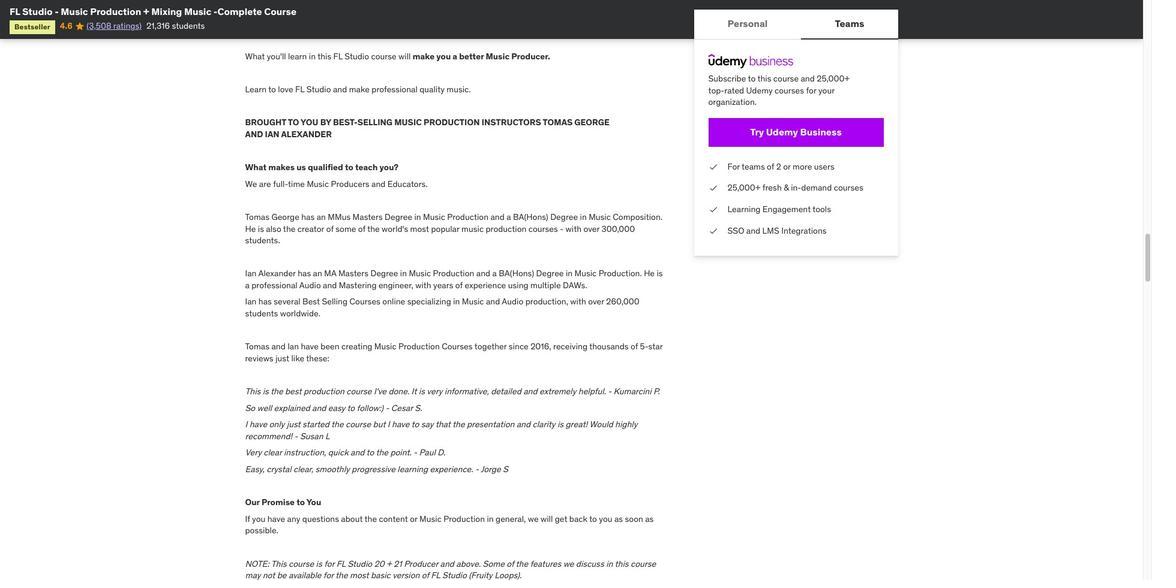 Task type: describe. For each thing, give the bounding box(es) containing it.
qualified
[[308, 162, 343, 173]]

the right that
[[453, 420, 465, 430]]

d.
[[438, 448, 445, 459]]

discuss
[[576, 559, 604, 570]]

try
[[750, 126, 764, 138]]

&
[[784, 183, 789, 193]]

been
[[321, 342, 339, 352]]

has for alexander
[[298, 268, 311, 279]]

music down experience
[[462, 297, 484, 308]]

21,316
[[146, 21, 170, 31]]

makes
[[268, 162, 295, 173]]

fl up studio and
[[333, 51, 343, 62]]

25,000+ inside subscribe to this course and 25,000+ top‑rated udemy courses for your organization.
[[817, 73, 850, 84]]

(fruity
[[469, 571, 493, 581]]

of right some
[[358, 224, 366, 234]]

of left "2" at the top
[[767, 161, 774, 172]]

1 vertical spatial ian
[[245, 297, 257, 308]]

has for george
[[301, 212, 315, 223]]

your
[[819, 85, 835, 96]]

treatment
[[385, 1, 426, 12]]

clear,
[[293, 465, 313, 475]]

2 vertical spatial with
[[570, 297, 586, 308]]

with inside 'tomas george has an mmus masters degree in music production and a ba(hons) degree in music composition. he is also the creator of some of the world's most popular music production courses - with over 300,000 students.'
[[566, 224, 582, 234]]

mmus
[[328, 212, 351, 223]]

music
[[462, 224, 484, 234]]

music up the engineer,
[[409, 268, 431, 279]]

version
[[393, 571, 420, 581]]

fl up bestseller
[[10, 5, 20, 17]]

features
[[530, 559, 561, 570]]

general,
[[496, 514, 526, 525]]

you
[[301, 117, 318, 128]]

recommend!
[[245, 431, 292, 442]]

0 horizontal spatial you
[[252, 514, 265, 525]]

learn
[[288, 51, 307, 62]]

to left say
[[411, 420, 419, 430]]

this inside subscribe to this course and 25,000+ top‑rated udemy courses for your organization.
[[758, 73, 771, 84]]

so
[[245, 403, 255, 414]]

susan
[[300, 431, 323, 442]]

is right it on the left
[[419, 387, 425, 397]]

music inside the our promise to you if you have any questions about the content or music production in general, we will get back to you as soon as possible.
[[420, 514, 442, 525]]

you'll
[[267, 51, 286, 62]]

ma
[[324, 268, 336, 279]]

to left love
[[268, 84, 276, 95]]

udemy inside subscribe to this course and 25,000+ top‑rated udemy courses for your organization.
[[746, 85, 773, 96]]

follow:)
[[357, 403, 384, 414]]

1 horizontal spatial make
[[413, 51, 435, 62]]

5-
[[640, 342, 649, 352]]

would
[[590, 420, 613, 430]]

the inside note: this course is for fl studio 20 + 21 producer and above. some of the features we discuss in this course may not be available for the most basic version of fl studio (fruity loops).
[[516, 559, 528, 570]]

udemy business image
[[708, 54, 793, 68]]

this inside note: this course is for fl studio 20 + 21 producer and above. some of the features we discuss in this course may not be available for the most basic version of fl studio (fruity loops).
[[271, 559, 287, 570]]

for inside subscribe to this course and 25,000+ top‑rated udemy courses for your organization.
[[806, 85, 817, 96]]

a for ian alexander has an ma masters degree in music production and a ba(hons) degree in music production. he is a professional audio and mastering engineer, with years of experience using multiple daws. ian has several best selling courses online specializing in music and audio production, with over 260,000 students worldwide.
[[492, 268, 497, 279]]

love
[[278, 84, 293, 95]]

the down easy
[[331, 420, 344, 430]]

courses inside tomas and ian have been creating music production courses together since 2016, receiving thousands of 5-star reviews just like these:
[[442, 342, 473, 352]]

course inside subscribe to this course and 25,000+ top‑rated udemy courses for your organization.
[[774, 73, 799, 84]]

educators.
[[388, 179, 428, 189]]

and inside "• monitors, headphones and room treatment and much more"
[[343, 1, 358, 12]]

just inside tomas and ian have been creating music production courses together since 2016, receiving thousands of 5-star reviews just like these:
[[275, 353, 289, 364]]

tomas george has an mmus masters degree in music production and a ba(hons) degree in music composition. he is also the creator of some of the world's most popular music production courses - with over 300,000 students.
[[245, 212, 663, 246]]

learning
[[728, 204, 761, 215]]

to inside what makes us qualified to teach you? we are full-time music producers and educators.
[[345, 162, 353, 173]]

to right easy
[[347, 403, 355, 414]]

production inside 'tomas george has an mmus masters degree in music production and a ba(hons) degree in music composition. he is also the creator of some of the world's most popular music production courses - with over 300,000 students.'
[[447, 212, 489, 223]]

studio and
[[307, 84, 347, 95]]

course up follow:)
[[346, 387, 372, 397]]

and inside 'tomas george has an mmus masters degree in music production and a ba(hons) degree in music composition. he is also the creator of some of the world's most popular music production courses - with over 300,000 students.'
[[491, 212, 505, 223]]

clear
[[264, 448, 282, 459]]

studio down above.
[[442, 571, 467, 581]]

studio up learn to love fl studio and make professional quality music.
[[345, 51, 369, 62]]

to right back
[[589, 514, 597, 525]]

and
[[249, 18, 265, 29]]

what makes us qualified to teach you? we are full-time music producers and educators.
[[245, 162, 428, 189]]

engagement
[[763, 204, 811, 215]]

21
[[394, 559, 402, 570]]

(3,508
[[87, 21, 111, 31]]

students.
[[245, 235, 280, 246]]

music inside what makes us qualified to teach you? we are full-time music producers and educators.
[[307, 179, 329, 189]]

production inside tomas and ian have been creating music production courses together since 2016, receiving thousands of 5-star reviews just like these:
[[399, 342, 440, 352]]

0 horizontal spatial this
[[318, 51, 331, 62]]

in up the engineer,
[[400, 268, 407, 279]]

note:
[[245, 559, 269, 570]]

loops).
[[495, 571, 522, 581]]

alexander
[[258, 268, 296, 279]]

progressive
[[352, 465, 395, 475]]

a for what you'll learn in this fl studio course will make you a better music producer.
[[453, 51, 457, 62]]

in inside the our promise to you if you have any questions about the content or music production in general, we will get back to you as soon as possible.
[[487, 514, 494, 525]]

the left world's at the top of the page
[[367, 224, 380, 234]]

l
[[325, 431, 330, 442]]

fl down the producer and
[[431, 571, 440, 581]]

0 horizontal spatial students
[[172, 21, 205, 31]]

the down george
[[283, 224, 296, 234]]

xsmall image for sso
[[708, 225, 718, 237]]

helpful.
[[578, 387, 606, 397]]

production inside 'tomas george has an mmus masters degree in music production and a ba(hons) degree in music composition. he is also the creator of some of the world's most popular music production courses - with over 300,000 students.'
[[486, 224, 527, 234]]

is left great!
[[557, 420, 564, 430]]

selling
[[322, 297, 348, 308]]

xsmall image for 25,000+
[[708, 183, 718, 194]]

very
[[245, 448, 262, 459]]

best
[[285, 387, 302, 397]]

us
[[297, 162, 306, 173]]

reviews
[[245, 353, 273, 364]]

crystal
[[267, 465, 291, 475]]

music right better
[[486, 51, 510, 62]]

courses inside ian alexander has an ma masters degree in music production and a ba(hons) degree in music production. he is a professional audio and mastering engineer, with years of experience using multiple daws. ian has several best selling courses online specializing in music and audio production, with over 260,000 students worldwide.
[[350, 297, 380, 308]]

is inside note: this course is for fl studio 20 + 21 producer and above. some of the features we discuss in this course may not be available for the most basic version of fl studio (fruity loops).
[[316, 559, 322, 570]]

2 as from the left
[[645, 514, 654, 525]]

1 vertical spatial udemy
[[766, 126, 798, 138]]

this is the best production course i've done. it is very informative, detailed and extremely helpful. - kumarcini p. so well explained and easy to follow:) - cesar s. i have only just started the course but i have to say that the presentation and clarity is great! would highly recommend! - susan l very clear instruction, quick and to the point. - paul d. easy, crystal clear, smoothly progressive learning experience. - jorge s
[[245, 387, 660, 475]]

quick
[[328, 448, 349, 459]]

fl up for the
[[336, 559, 346, 570]]

music up 21,316 students at left top
[[184, 5, 211, 17]]

most inside 'tomas george has an mmus masters degree in music production and a ba(hons) degree in music composition. he is also the creator of some of the world's most popular music production courses - with over 300,000 students.'
[[410, 224, 429, 234]]

1 horizontal spatial professional
[[372, 84, 418, 95]]

1 i from the left
[[245, 420, 247, 430]]

engineer,
[[379, 280, 413, 291]]

if
[[245, 514, 250, 525]]

music up popular
[[423, 212, 445, 223]]

production inside the our promise to you if you have any questions about the content or music production in general, we will get back to you as soon as possible.
[[444, 514, 485, 525]]

in-
[[791, 183, 801, 193]]

online
[[382, 297, 405, 308]]

are full-
[[259, 179, 288, 189]]

ratings)
[[113, 21, 142, 31]]

selling music production instructors
[[358, 117, 541, 128]]

you
[[307, 498, 321, 508]]

detailed
[[491, 387, 521, 397]]

much
[[267, 18, 289, 29]]

music inside tomas and ian have been creating music production courses together since 2016, receiving thousands of 5-star reviews just like these:
[[374, 342, 396, 352]]

room
[[360, 1, 384, 12]]

users
[[814, 161, 835, 172]]

our promise to you if you have any questions about the content or music production in general, we will get back to you as soon as possible.
[[245, 498, 654, 537]]

most inside note: this course is for fl studio 20 + 21 producer and above. some of the features we discuss in this course may not be available for the most basic version of fl studio (fruity loops).
[[350, 571, 369, 581]]

fresh
[[763, 183, 782, 193]]

music up 300,000
[[589, 212, 611, 223]]

s.
[[415, 403, 422, 414]]

for teams of 2 or more users
[[728, 161, 835, 172]]

bestseller
[[14, 22, 50, 31]]

learning
[[397, 465, 428, 475]]

of down the producer and
[[422, 571, 429, 581]]

have down the cesar
[[392, 420, 410, 430]]

the left best
[[271, 387, 283, 397]]

get
[[555, 514, 567, 525]]

try udemy business link
[[708, 118, 884, 147]]

thousands
[[589, 342, 629, 352]]

production up (3,508 ratings)
[[90, 5, 141, 17]]

together
[[475, 342, 507, 352]]

paul
[[419, 448, 436, 459]]

note: this course is for fl studio 20 + 21 producer and above. some of the features we discuss in this course may not be available for the most basic version of fl studio (fruity loops).
[[245, 559, 656, 581]]

xsmall image for for
[[708, 161, 718, 173]]

masters for some
[[353, 212, 383, 223]]

tomas
[[543, 117, 573, 128]]

questions
[[302, 514, 339, 525]]

organization.
[[708, 97, 757, 108]]

of inside ian alexander has an ma masters degree in music production and a ba(hons) degree in music production. he is a professional audio and mastering engineer, with years of experience using multiple daws. ian has several best selling courses online specializing in music and audio production, with over 260,000 students worldwide.
[[455, 280, 463, 291]]

it
[[411, 387, 417, 397]]

by best-
[[320, 117, 358, 128]]



Task type: locate. For each thing, give the bounding box(es) containing it.
have inside the our promise to you if you have any questions about the content or music production in general, we will get back to you as soon as possible.
[[267, 514, 285, 525]]

0 vertical spatial this
[[245, 387, 261, 397]]

will down treatment
[[399, 51, 411, 62]]

audio up best
[[299, 280, 321, 291]]

0 vertical spatial we
[[528, 514, 539, 525]]

the inside the our promise to you if you have any questions about the content or music production in general, we will get back to you as soon as possible.
[[365, 514, 377, 525]]

- inside 'tomas george has an mmus masters degree in music production and a ba(hons) degree in music composition. he is also the creator of some of the world's most popular music production courses - with over 300,000 students.'
[[560, 224, 564, 234]]

+ inside note: this course is for fl studio 20 + 21 producer and above. some of the features we discuss in this course may not be available for the most basic version of fl studio (fruity loops).
[[387, 559, 392, 570]]

over left 300,000
[[584, 224, 600, 234]]

he right production.
[[644, 268, 655, 279]]

with down daws.
[[570, 297, 586, 308]]

1 as from the left
[[614, 514, 623, 525]]

students down mixing
[[172, 21, 205, 31]]

to left teach
[[345, 162, 353, 173]]

0 horizontal spatial he
[[245, 224, 256, 234]]

teach
[[355, 162, 378, 173]]

0 vertical spatial an
[[317, 212, 326, 223]]

have up these:
[[301, 342, 319, 352]]

of inside tomas and ian have been creating music production courses together since 2016, receiving thousands of 5-star reviews just like these:
[[631, 342, 638, 352]]

the up progressive
[[376, 448, 388, 459]]

2 vertical spatial ian
[[288, 342, 299, 352]]

but
[[373, 420, 386, 430]]

a inside 'tomas george has an mmus masters degree in music production and a ba(hons) degree in music composition. he is also the creator of some of the world's most popular music production courses - with over 300,000 students.'
[[507, 212, 511, 223]]

just
[[275, 353, 289, 364], [287, 420, 300, 430]]

0 vertical spatial xsmall image
[[708, 161, 718, 173]]

of up loops).
[[507, 559, 514, 570]]

1 horizontal spatial courses
[[775, 85, 804, 96]]

0 vertical spatial students
[[172, 21, 205, 31]]

0 horizontal spatial make
[[349, 84, 370, 95]]

and ian alexander
[[245, 129, 332, 140]]

0 horizontal spatial this
[[245, 387, 261, 397]]

1 vertical spatial courses
[[834, 183, 863, 193]]

1 vertical spatial make
[[349, 84, 370, 95]]

0 horizontal spatial courses
[[529, 224, 558, 234]]

teams
[[742, 161, 765, 172]]

0 vertical spatial courses
[[775, 85, 804, 96]]

0 vertical spatial +
[[143, 5, 149, 17]]

tomas inside 'tomas george has an mmus masters degree in music production and a ba(hons) degree in music composition. he is also the creator of some of the world's most popular music production courses - with over 300,000 students.'
[[245, 212, 269, 223]]

courses up multiple on the left of the page
[[529, 224, 558, 234]]

courses inside 'tomas george has an mmus masters degree in music production and a ba(hons) degree in music composition. he is also the creator of some of the world's most popular music production courses - with over 300,000 students.'
[[529, 224, 558, 234]]

1 vertical spatial with
[[415, 280, 431, 291]]

4.6
[[60, 21, 73, 31]]

1 tomas from the top
[[245, 212, 269, 223]]

the
[[283, 224, 296, 234], [367, 224, 380, 234], [271, 387, 283, 397], [331, 420, 344, 430], [453, 420, 465, 430], [376, 448, 388, 459], [365, 514, 377, 525], [516, 559, 528, 570]]

to left you
[[297, 498, 305, 508]]

course up learn to love fl studio and make professional quality music.
[[371, 51, 397, 62]]

over inside ian alexander has an ma masters degree in music production and a ba(hons) degree in music production. he is a professional audio and mastering engineer, with years of experience using multiple daws. ian has several best selling courses online specializing in music and audio production, with over 260,000 students worldwide.
[[588, 297, 604, 308]]

quality
[[420, 84, 445, 95]]

1 horizontal spatial or
[[783, 161, 791, 172]]

about
[[341, 514, 363, 525]]

as right soon
[[645, 514, 654, 525]]

an up creator
[[317, 212, 326, 223]]

experience
[[465, 280, 506, 291]]

or inside the our promise to you if you have any questions about the content or music production in general, we will get back to you as soon as possible.
[[410, 514, 418, 525]]

he for tomas george has an mmus masters degree in music production and a ba(hons) degree in music composition. he is also the creator of some of the world's most popular music production courses - with over 300,000 students.
[[245, 224, 256, 234]]

has inside 'tomas george has an mmus masters degree in music production and a ba(hons) degree in music composition. he is also the creator of some of the world's most popular music production courses - with over 300,000 students.'
[[301, 212, 315, 223]]

tomas inside tomas and ian have been creating music production courses together since 2016, receiving thousands of 5-star reviews just like these:
[[245, 342, 269, 352]]

course up available at the left of page
[[289, 559, 314, 570]]

we inside the our promise to you if you have any questions about the content or music production in general, we will get back to you as soon as possible.
[[528, 514, 539, 525]]

you right back
[[599, 514, 612, 525]]

of right years
[[455, 280, 463, 291]]

0 vertical spatial ba(hons)
[[513, 212, 548, 223]]

only
[[269, 420, 285, 430]]

1 horizontal spatial he
[[644, 268, 655, 279]]

tomas and ian have been creating music production courses together since 2016, receiving thousands of 5-star reviews just like these:
[[245, 342, 663, 364]]

most
[[410, 224, 429, 234], [350, 571, 369, 581]]

in left the composition. at the right top
[[580, 212, 587, 223]]

1 vertical spatial we
[[563, 559, 574, 570]]

xsmall image down xsmall image
[[708, 225, 718, 237]]

this inside this is the best production course i've done. it is very informative, detailed and extremely helpful. - kumarcini p. so well explained and easy to follow:) - cesar s. i have only just started the course but i have to say that the presentation and clarity is great! would highly recommend! - susan l very clear instruction, quick and to the point. - paul d. easy, crystal clear, smoothly progressive learning experience. - jorge s
[[245, 387, 261, 397]]

you?
[[380, 162, 399, 173]]

0 vertical spatial ian
[[245, 268, 257, 279]]

we for discuss
[[563, 559, 574, 570]]

0 vertical spatial or
[[783, 161, 791, 172]]

time
[[288, 179, 305, 189]]

more
[[291, 18, 311, 29]]

in right learn
[[309, 51, 316, 62]]

1 horizontal spatial this
[[615, 559, 629, 570]]

2 vertical spatial has
[[259, 297, 272, 308]]

25,000+ up learning
[[728, 183, 761, 193]]

this
[[245, 387, 261, 397], [271, 559, 287, 570]]

tools
[[813, 204, 831, 215]]

1 vertical spatial tomas
[[245, 342, 269, 352]]

0 horizontal spatial i
[[245, 420, 247, 430]]

is up available at the left of page
[[316, 559, 322, 570]]

0 horizontal spatial we
[[528, 514, 539, 525]]

1 vertical spatial professional
[[252, 280, 297, 291]]

professional down alexander
[[252, 280, 297, 291]]

2 vertical spatial courses
[[529, 224, 558, 234]]

course down follow:)
[[346, 420, 371, 430]]

an
[[317, 212, 326, 223], [313, 268, 322, 279]]

he for ian alexander has an ma masters degree in music production and a ba(hons) degree in music production. he is a professional audio and mastering engineer, with years of experience using multiple daws. ian has several best selling courses online specializing in music and audio production, with over 260,000 students worldwide.
[[644, 268, 655, 279]]

music right content
[[420, 514, 442, 525]]

masters inside ian alexander has an ma masters degree in music production and a ba(hons) degree in music production. he is a professional audio and mastering engineer, with years of experience using multiple daws. ian has several best selling courses online specializing in music and audio production, with over 260,000 students worldwide.
[[338, 268, 369, 279]]

0 vertical spatial production
[[486, 224, 527, 234]]

an inside 'tomas george has an mmus masters degree in music production and a ba(hons) degree in music composition. he is also the creator of some of the world's most popular music production courses - with over 300,000 students.'
[[317, 212, 326, 223]]

with up specializing at the bottom
[[415, 280, 431, 291]]

production
[[486, 224, 527, 234], [304, 387, 344, 397]]

brought
[[245, 117, 286, 128]]

0 horizontal spatial or
[[410, 514, 418, 525]]

1 xsmall image from the top
[[708, 161, 718, 173]]

courses right demand
[[834, 183, 863, 193]]

masters inside 'tomas george has an mmus masters degree in music production and a ba(hons) degree in music composition. he is also the creator of some of the world's most popular music production courses - with over 300,000 students.'
[[353, 212, 383, 223]]

in down years
[[453, 297, 460, 308]]

this right learn
[[318, 51, 331, 62]]

course down soon
[[631, 559, 656, 570]]

ian inside tomas and ian have been creating music production courses together since 2016, receiving thousands of 5-star reviews just like these:
[[288, 342, 299, 352]]

2 what from the top
[[245, 162, 267, 173]]

learn
[[245, 84, 266, 95]]

2 horizontal spatial courses
[[834, 183, 863, 193]]

audio
[[299, 280, 321, 291], [502, 297, 524, 308]]

for
[[728, 161, 740, 172]]

fl right love
[[295, 84, 305, 95]]

2 i from the left
[[388, 420, 390, 430]]

2 horizontal spatial you
[[599, 514, 612, 525]]

is inside ian alexander has an ma masters degree in music production and a ba(hons) degree in music production. he is a professional audio and mastering engineer, with years of experience using multiple daws. ian has several best selling courses online specializing in music and audio production, with over 260,000 students worldwide.
[[657, 268, 663, 279]]

1 horizontal spatial for
[[806, 85, 817, 96]]

and inside tomas and ian have been creating music production courses together since 2016, receiving thousands of 5-star reviews just like these:
[[272, 342, 286, 352]]

cesar
[[391, 403, 413, 414]]

xsmall image left for
[[708, 161, 718, 173]]

xsmall image up xsmall image
[[708, 183, 718, 194]]

0 vertical spatial courses
[[350, 297, 380, 308]]

also
[[266, 224, 281, 234]]

or right content
[[410, 514, 418, 525]]

students inside ian alexander has an ma masters degree in music production and a ba(hons) degree in music production. he is a professional audio and mastering engineer, with years of experience using multiple daws. ian has several best selling courses online specializing in music and audio production, with over 260,000 students worldwide.
[[245, 309, 278, 319]]

just inside this is the best production course i've done. it is very informative, detailed and extremely helpful. - kumarcini p. so well explained and easy to follow:) - cesar s. i have only just started the course but i have to say that the presentation and clarity is great! would highly recommend! - susan l very clear instruction, quick and to the point. - paul d. easy, crystal clear, smoothly progressive learning experience. - jorge s
[[287, 420, 300, 430]]

2 vertical spatial this
[[615, 559, 629, 570]]

like
[[291, 353, 304, 364]]

2 tomas from the top
[[245, 342, 269, 352]]

the right about
[[365, 514, 377, 525]]

he inside ian alexander has an ma masters degree in music production and a ba(hons) degree in music production. he is a professional audio and mastering engineer, with years of experience using multiple daws. ian has several best selling courses online specializing in music and audio production, with over 260,000 students worldwide.
[[644, 268, 655, 279]]

with left 300,000
[[566, 224, 582, 234]]

1 vertical spatial 25,000+
[[728, 183, 761, 193]]

in down the educators.
[[414, 212, 421, 223]]

what for what makes us qualified to teach you? we are full-time music producers and educators.
[[245, 162, 267, 173]]

production inside this is the best production course i've done. it is very informative, detailed and extremely helpful. - kumarcini p. so well explained and easy to follow:) - cesar s. i have only just started the course but i have to say that the presentation and clarity is great! would highly recommend! - susan l very clear instruction, quick and to the point. - paul d. easy, crystal clear, smoothly progressive learning experience. - jorge s
[[304, 387, 344, 397]]

may
[[245, 571, 261, 581]]

1 vertical spatial will
[[541, 514, 553, 525]]

2 vertical spatial xsmall image
[[708, 225, 718, 237]]

studio left 20
[[348, 559, 372, 570]]

teams button
[[801, 10, 898, 38]]

production.
[[599, 268, 642, 279]]

not
[[263, 571, 275, 581]]

have up recommend!
[[249, 420, 267, 430]]

great!
[[566, 420, 588, 430]]

an left ma
[[313, 268, 322, 279]]

1 horizontal spatial most
[[410, 224, 429, 234]]

creator
[[298, 224, 324, 234]]

1 horizontal spatial this
[[271, 559, 287, 570]]

ian left several
[[245, 297, 257, 308]]

basic
[[371, 571, 391, 581]]

0 horizontal spatial will
[[399, 51, 411, 62]]

2 xsmall image from the top
[[708, 183, 718, 194]]

3 xsmall image from the top
[[708, 225, 718, 237]]

point.
[[390, 448, 412, 459]]

0 vertical spatial what
[[245, 51, 265, 62]]

most left basic
[[350, 571, 369, 581]]

production
[[90, 5, 141, 17], [447, 212, 489, 223], [433, 268, 474, 279], [399, 342, 440, 352], [444, 514, 485, 525]]

in left general,
[[487, 514, 494, 525]]

2
[[776, 161, 781, 172]]

production up music
[[447, 212, 489, 223]]

masters for mastering
[[338, 268, 369, 279]]

this up be
[[271, 559, 287, 570]]

0 vertical spatial tomas
[[245, 212, 269, 223]]

sso
[[728, 225, 744, 236]]

ba(hons) inside 'tomas george has an mmus masters degree in music production and a ba(hons) degree in music composition. he is also the creator of some of the world's most popular music production courses - with over 300,000 students.'
[[513, 212, 548, 223]]

1 vertical spatial or
[[410, 514, 418, 525]]

ba(hons) for multiple
[[499, 268, 534, 279]]

we left discuss
[[563, 559, 574, 570]]

these:
[[306, 353, 329, 364]]

tomas for he
[[245, 212, 269, 223]]

1 vertical spatial production
[[304, 387, 344, 397]]

of left 5-
[[631, 342, 638, 352]]

what for what you'll learn in this fl studio course will make you a better music producer.
[[245, 51, 265, 62]]

and inside subscribe to this course and 25,000+ top‑rated udemy courses for your organization.
[[801, 73, 815, 84]]

possible.
[[245, 526, 278, 537]]

learn to love fl studio and make professional quality music.
[[245, 84, 473, 95]]

0 horizontal spatial +
[[143, 5, 149, 17]]

integrations
[[782, 225, 827, 236]]

i
[[245, 420, 247, 430], [388, 420, 390, 430]]

i right but
[[388, 420, 390, 430]]

1 what from the top
[[245, 51, 265, 62]]

s
[[503, 465, 508, 475]]

of down mmus
[[326, 224, 334, 234]]

(3,508 ratings)
[[87, 21, 142, 31]]

to up progressive
[[366, 448, 374, 459]]

0 vertical spatial with
[[566, 224, 582, 234]]

1 vertical spatial +
[[387, 559, 392, 570]]

1 horizontal spatial as
[[645, 514, 654, 525]]

music up daws.
[[575, 268, 597, 279]]

in right discuss
[[606, 559, 613, 570]]

0 vertical spatial this
[[318, 51, 331, 62]]

courses inside subscribe to this course and 25,000+ top‑rated udemy courses for your organization.
[[775, 85, 804, 96]]

in up daws.
[[566, 268, 573, 279]]

fl studio - music production + mixing music -complete course
[[10, 5, 297, 17]]

an for audio
[[313, 268, 322, 279]]

complete
[[218, 5, 262, 17]]

0 vertical spatial he
[[245, 224, 256, 234]]

demand
[[801, 183, 832, 193]]

ian up "like"
[[288, 342, 299, 352]]

for
[[806, 85, 817, 96], [324, 559, 334, 570]]

0 vertical spatial most
[[410, 224, 429, 234]]

this down the udemy business image
[[758, 73, 771, 84]]

is inside 'tomas george has an mmus masters degree in music production and a ba(hons) degree in music composition. he is also the creator of some of the world's most popular music production courses - with over 300,000 students.'
[[258, 224, 264, 234]]

music down qualified on the top left of page
[[307, 179, 329, 189]]

1 horizontal spatial will
[[541, 514, 553, 525]]

production up it on the left
[[399, 342, 440, 352]]

0 vertical spatial masters
[[353, 212, 383, 223]]

1 horizontal spatial 25,000+
[[817, 73, 850, 84]]

1 vertical spatial has
[[298, 268, 311, 279]]

0 vertical spatial audio
[[299, 280, 321, 291]]

music up 4.6
[[61, 5, 88, 17]]

in inside note: this course is for fl studio 20 + 21 producer and above. some of the features we discuss in this course may not be available for the most basic version of fl studio (fruity loops).
[[606, 559, 613, 570]]

i've
[[374, 387, 387, 397]]

will inside the our promise to you if you have any questions about the content or music production in general, we will get back to you as soon as possible.
[[541, 514, 553, 525]]

tab list containing personal
[[694, 10, 898, 40]]

you
[[436, 51, 451, 62], [252, 514, 265, 525], [599, 514, 612, 525]]

0 vertical spatial over
[[584, 224, 600, 234]]

1 vertical spatial for
[[324, 559, 334, 570]]

tab list
[[694, 10, 898, 40]]

is right production.
[[657, 268, 663, 279]]

is up the students.
[[258, 224, 264, 234]]

production up years
[[433, 268, 474, 279]]

he inside 'tomas george has an mmus masters degree in music production and a ba(hons) degree in music composition. he is also the creator of some of the world's most popular music production courses - with over 300,000 students.'
[[245, 224, 256, 234]]

producers and
[[331, 179, 386, 189]]

0 vertical spatial has
[[301, 212, 315, 223]]

courses
[[350, 297, 380, 308], [442, 342, 473, 352]]

production up above.
[[444, 514, 485, 525]]

1 vertical spatial xsmall image
[[708, 183, 718, 194]]

1 horizontal spatial we
[[563, 559, 574, 570]]

0 vertical spatial make
[[413, 51, 435, 62]]

we right general,
[[528, 514, 539, 525]]

lms
[[763, 225, 780, 236]]

1 vertical spatial most
[[350, 571, 369, 581]]

we inside note: this course is for fl studio 20 + 21 producer and above. some of the features we discuss in this course may not be available for the most basic version of fl studio (fruity loops).
[[563, 559, 574, 570]]

we for will
[[528, 514, 539, 525]]

is
[[258, 224, 264, 234], [657, 268, 663, 279], [263, 387, 269, 397], [419, 387, 425, 397], [557, 420, 564, 430], [316, 559, 322, 570]]

professional inside ian alexander has an ma masters degree in music production and a ba(hons) degree in music production. he is a professional audio and mastering engineer, with years of experience using multiple daws. ian has several best selling courses online specializing in music and audio production, with over 260,000 students worldwide.
[[252, 280, 297, 291]]

1 vertical spatial he
[[644, 268, 655, 279]]

production inside ian alexander has an ma masters degree in music production and a ba(hons) degree in music production. he is a professional audio and mastering engineer, with years of experience using multiple daws. ian has several best selling courses online specializing in music and audio production, with over 260,000 students worldwide.
[[433, 268, 474, 279]]

1 vertical spatial ba(hons)
[[499, 268, 534, 279]]

1 vertical spatial courses
[[442, 342, 473, 352]]

0 vertical spatial will
[[399, 51, 411, 62]]

this up so
[[245, 387, 261, 397]]

for inside note: this course is for fl studio 20 + 21 producer and above. some of the features we discuss in this course may not be available for the most basic version of fl studio (fruity loops).
[[324, 559, 334, 570]]

xsmall image
[[708, 204, 718, 216]]

production right music
[[486, 224, 527, 234]]

what left you'll
[[245, 51, 265, 62]]

smoothly
[[315, 465, 350, 475]]

• monitors, headphones and room treatment and much more
[[245, 1, 426, 29]]

courses left together
[[442, 342, 473, 352]]

years
[[433, 280, 453, 291]]

0 horizontal spatial for
[[324, 559, 334, 570]]

george
[[575, 117, 610, 128]]

ba(hons) inside ian alexander has an ma masters degree in music production and a ba(hons) degree in music production. he is a professional audio and mastering engineer, with years of experience using multiple daws. ian has several best selling courses online specializing in music and audio production, with over 260,000 students worldwide.
[[499, 268, 534, 279]]

what inside what makes us qualified to teach you? we are full-time music producers and educators.
[[245, 162, 267, 173]]

what up we on the left top of the page
[[245, 162, 267, 173]]

0 vertical spatial just
[[275, 353, 289, 364]]

content
[[379, 514, 408, 525]]

students down several
[[245, 309, 278, 319]]

easy
[[328, 403, 345, 414]]

this inside note: this course is for fl studio 20 + 21 producer and above. some of the features we discuss in this course may not be available for the most basic version of fl studio (fruity loops).
[[615, 559, 629, 570]]

subscribe
[[708, 73, 746, 84]]

0 horizontal spatial courses
[[350, 297, 380, 308]]

tomas for reviews
[[245, 342, 269, 352]]

1 horizontal spatial students
[[245, 309, 278, 319]]

since
[[509, 342, 529, 352]]

back
[[569, 514, 588, 525]]

an inside ian alexander has an ma masters degree in music production and a ba(hons) degree in music production. he is a professional audio and mastering engineer, with years of experience using multiple daws. ian has several best selling courses online specializing in music and audio production, with over 260,000 students worldwide.
[[313, 268, 322, 279]]

presentation
[[467, 420, 515, 430]]

a for tomas george has an mmus masters degree in music production and a ba(hons) degree in music composition. he is also the creator of some of the world's most popular music production courses - with over 300,000 students.
[[507, 212, 511, 223]]

our promise
[[245, 498, 295, 508]]

0 horizontal spatial professional
[[252, 280, 297, 291]]

300,000
[[602, 224, 635, 234]]

tomas up also at the left top
[[245, 212, 269, 223]]

courses left your
[[775, 85, 804, 96]]

subscribe to this course and 25,000+ top‑rated udemy courses for your organization.
[[708, 73, 850, 108]]

is up well
[[263, 387, 269, 397]]

to inside subscribe to this course and 25,000+ top‑rated udemy courses for your organization.
[[748, 73, 756, 84]]

0 vertical spatial professional
[[372, 84, 418, 95]]

have inside tomas and ian have been creating music production courses together since 2016, receiving thousands of 5-star reviews just like these:
[[301, 342, 319, 352]]

audio down using
[[502, 297, 524, 308]]

0 horizontal spatial production
[[304, 387, 344, 397]]

xsmall image
[[708, 161, 718, 173], [708, 183, 718, 194], [708, 225, 718, 237]]

what you'll learn in this fl studio course will make you a better music producer.
[[245, 51, 550, 62]]

udemy
[[746, 85, 773, 96], [766, 126, 798, 138]]

0 vertical spatial 25,000+
[[817, 73, 850, 84]]

i down so
[[245, 420, 247, 430]]

any
[[287, 514, 300, 525]]

0 horizontal spatial 25,000+
[[728, 183, 761, 193]]

0 vertical spatial udemy
[[746, 85, 773, 96]]

production up easy
[[304, 387, 344, 397]]

1 horizontal spatial production
[[486, 224, 527, 234]]

1 horizontal spatial +
[[387, 559, 392, 570]]

0 vertical spatial for
[[806, 85, 817, 96]]

1 vertical spatial masters
[[338, 268, 369, 279]]

0 horizontal spatial as
[[614, 514, 623, 525]]

fl
[[10, 5, 20, 17], [333, 51, 343, 62], [295, 84, 305, 95], [336, 559, 346, 570], [431, 571, 440, 581]]

1 vertical spatial an
[[313, 268, 322, 279]]

1 vertical spatial students
[[245, 309, 278, 319]]

informative,
[[445, 387, 489, 397]]

1 vertical spatial this
[[758, 73, 771, 84]]

1 horizontal spatial i
[[388, 420, 390, 430]]

using
[[508, 280, 529, 291]]

1 vertical spatial audio
[[502, 297, 524, 308]]

1 horizontal spatial courses
[[442, 342, 473, 352]]

udemy up organization.
[[746, 85, 773, 96]]

1 horizontal spatial you
[[436, 51, 451, 62]]

2 horizontal spatial this
[[758, 73, 771, 84]]

some
[[336, 224, 356, 234]]

1 horizontal spatial audio
[[502, 297, 524, 308]]

we
[[245, 179, 257, 189]]

over
[[584, 224, 600, 234], [588, 297, 604, 308]]

studio up bestseller
[[22, 5, 53, 17]]

260,000
[[606, 297, 640, 308]]

just left "like"
[[275, 353, 289, 364]]

ba(hons) for production
[[513, 212, 548, 223]]

over inside 'tomas george has an mmus masters degree in music production and a ba(hons) degree in music composition. he is also the creator of some of the world's most popular music production courses - with over 300,000 students.'
[[584, 224, 600, 234]]

an for creator
[[317, 212, 326, 223]]

+ left 21
[[387, 559, 392, 570]]

or right "2" at the top
[[783, 161, 791, 172]]



Task type: vqa. For each thing, say whether or not it's contained in the screenshot.
ORGANIZATION
no



